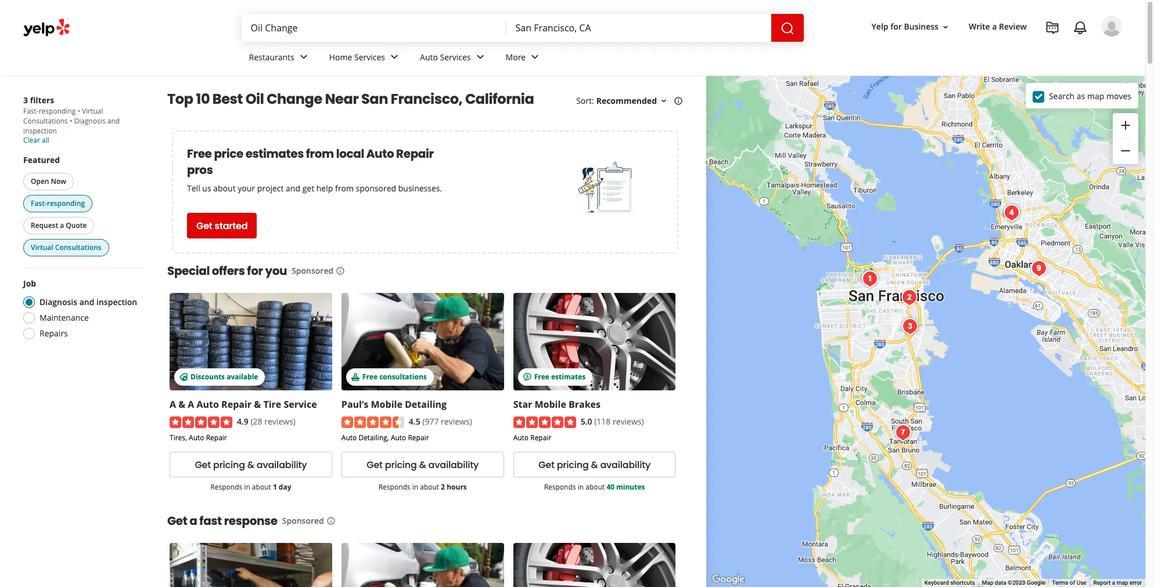 Task type: describe. For each thing, give the bounding box(es) containing it.
availability for paul's mobile detailing
[[428, 459, 479, 472]]

free consultations link
[[341, 293, 504, 391]]

report a map error
[[1093, 580, 1142, 587]]

pricing for detailing
[[385, 459, 417, 472]]

job
[[23, 278, 36, 289]]

map
[[982, 580, 993, 587]]

get pricing & availability button for a
[[170, 453, 332, 478]]

Find text field
[[251, 21, 497, 34]]

24 chevron down v2 image for home services
[[387, 50, 401, 64]]

get pricing & availability for a
[[195, 459, 307, 472]]

10
[[196, 89, 210, 109]]

free estimates link
[[513, 293, 676, 391]]

auto left detailing,
[[341, 433, 357, 443]]

consultations
[[379, 372, 427, 382]]

auto up "4.9 star rating" image
[[197, 398, 219, 411]]

request
[[31, 221, 58, 231]]

services for auto services
[[440, 51, 471, 62]]

& for a
[[247, 459, 254, 472]]

map data ©2023 google
[[982, 580, 1045, 587]]

maintenance
[[39, 312, 89, 323]]

5.0 (118 reviews)
[[581, 416, 644, 427]]

featured group
[[21, 154, 144, 259]]

responds for brakes
[[544, 483, 576, 493]]

availability for a & a auto repair & tire service
[[257, 459, 307, 472]]

©2023
[[1008, 580, 1025, 587]]

started
[[215, 219, 248, 233]]

zoom out image
[[1119, 144, 1133, 158]]

consultations inside button
[[55, 243, 101, 253]]

about for paul's
[[420, 483, 439, 493]]

(977
[[422, 416, 439, 427]]

review
[[999, 21, 1027, 32]]

near
[[325, 89, 358, 109]]

get started button
[[187, 213, 257, 239]]

about for a
[[252, 483, 271, 493]]

search
[[1049, 90, 1075, 101]]

auto services
[[420, 51, 471, 62]]

fast
[[199, 514, 222, 530]]

data
[[995, 580, 1006, 587]]

1 horizontal spatial from
[[335, 183, 354, 194]]

in for a
[[244, 483, 250, 493]]

featured
[[23, 154, 60, 166]]

get pricing & availability for detailing
[[367, 459, 479, 472]]

0 vertical spatial diagnosis
[[74, 116, 106, 126]]

repair inside "free price estimates from local auto repair pros tell us about your project and get help from sponsored businesses."
[[396, 146, 434, 162]]

free consultations
[[362, 372, 427, 382]]

keyboard shortcuts button
[[925, 580, 975, 588]]

tires,
[[170, 433, 187, 443]]

pricing for brakes
[[557, 459, 589, 472]]

sponsored for get a fast response
[[282, 516, 324, 527]]

for inside button
[[890, 21, 902, 32]]

paul's mobile detailing image
[[898, 315, 922, 338]]

search as map moves
[[1049, 90, 1131, 101]]

help
[[316, 183, 333, 194]]

16 free consultations v2 image
[[351, 373, 360, 382]]

recommended button
[[596, 95, 668, 106]]

5.0
[[581, 416, 592, 427]]

responds for detailing
[[378, 483, 410, 493]]

tell
[[187, 183, 200, 194]]

1 horizontal spatial virtual
[[82, 106, 103, 116]]

responds in about 2 hours
[[378, 483, 467, 493]]

free for consultations
[[362, 372, 378, 382]]

detailing,
[[359, 433, 389, 443]]

discounts
[[190, 372, 225, 382]]

paul's mobile detailing image
[[898, 315, 922, 338]]

francisco,
[[391, 89, 462, 109]]

none field near
[[515, 21, 762, 34]]

(118
[[594, 416, 611, 427]]

mobile for detailing
[[371, 398, 402, 411]]

repairs
[[39, 328, 68, 339]]

repair down 5 star rating image
[[530, 433, 551, 443]]

keyboard
[[925, 580, 949, 587]]

1 vertical spatial diagnosis
[[39, 297, 77, 308]]

pricing for a
[[213, 459, 245, 472]]

all
[[42, 135, 49, 145]]

about inside "free price estimates from local auto repair pros tell us about your project and get help from sponsored businesses."
[[213, 183, 236, 194]]

clear all link
[[23, 135, 49, 145]]

zoom in image
[[1119, 118, 1133, 132]]

option group containing job
[[20, 278, 144, 343]]

repair up 4.9
[[221, 398, 252, 411]]

now
[[51, 177, 66, 186]]

1
[[273, 483, 277, 493]]

16 chevron down v2 image
[[659, 96, 668, 106]]

4.5
[[409, 416, 420, 427]]

16 discount available v2 image
[[179, 373, 188, 382]]

1 vertical spatial diagnosis and inspection
[[39, 297, 137, 308]]

responding for fast-responding
[[47, 199, 85, 209]]

available
[[227, 372, 258, 382]]

0 vertical spatial virtual consultations
[[23, 106, 103, 126]]

about for star
[[586, 483, 605, 493]]

keyboard shortcuts
[[925, 580, 975, 587]]

as
[[1077, 90, 1085, 101]]

paul's mobile detailing link
[[341, 398, 447, 411]]

yelp
[[872, 21, 888, 32]]

0 vertical spatial consultations
[[23, 116, 68, 126]]

clear
[[23, 135, 40, 145]]

16 chevron down v2 image
[[941, 22, 950, 32]]

fast-responding •
[[23, 106, 82, 116]]

auto right detailing,
[[391, 433, 406, 443]]

write a review
[[969, 21, 1027, 32]]

your
[[238, 183, 255, 194]]

search image
[[780, 21, 794, 35]]

services for home services
[[354, 51, 385, 62]]

home services link
[[320, 42, 411, 76]]

write
[[969, 21, 990, 32]]

0 horizontal spatial •
[[68, 116, 74, 126]]

special offers for you
[[167, 263, 287, 279]]

businesses.
[[398, 183, 442, 194]]

24 chevron down v2 image
[[528, 50, 542, 64]]

action auto care image
[[898, 286, 921, 309]]

3
[[23, 95, 28, 106]]

and inside diagnosis and inspection
[[107, 116, 120, 126]]

40
[[606, 483, 614, 493]]

restaurants link
[[240, 42, 320, 76]]

local
[[336, 146, 364, 162]]

& for paul's
[[419, 459, 426, 472]]

1 vertical spatial for
[[247, 263, 263, 279]]

free price estimates from local auto repair pros image
[[578, 159, 636, 217]]

1 a from the left
[[170, 398, 176, 411]]

Near text field
[[515, 21, 762, 34]]

response
[[224, 514, 277, 530]]

fast- for fast-responding
[[31, 199, 47, 209]]

transtar auto body image
[[1027, 257, 1051, 280]]

minutes
[[616, 483, 645, 493]]

0 vertical spatial diagnosis and inspection
[[23, 116, 120, 136]]

map region
[[663, 59, 1154, 588]]

google image
[[709, 573, 747, 588]]

and inside option group
[[79, 297, 94, 308]]

auto down 5 star rating image
[[513, 433, 529, 443]]

3 filters
[[23, 95, 54, 106]]

change
[[267, 89, 322, 109]]

tires, auto repair
[[170, 433, 227, 443]]

fast- for fast-responding •
[[23, 106, 39, 116]]

responds in about 1 day
[[210, 483, 291, 493]]

a & a auto repair & tire service link
[[170, 398, 317, 411]]

fast-responding button
[[23, 195, 92, 213]]

user actions element
[[862, 15, 1138, 86]]

auto services link
[[411, 42, 496, 76]]

san
[[361, 89, 388, 109]]



Task type: vqa. For each thing, say whether or not it's contained in the screenshot.
the left Reservations
no



Task type: locate. For each thing, give the bounding box(es) containing it.
3 get pricing & availability from the left
[[538, 459, 650, 472]]

downtown auto detailing and repair image
[[891, 421, 915, 445], [891, 421, 915, 445]]

star mobile brakes
[[513, 398, 601, 411]]

0 horizontal spatial get pricing & availability button
[[170, 453, 332, 478]]

for
[[890, 21, 902, 32], [247, 263, 263, 279]]

free price estimates from local auto repair pros tell us about your project and get help from sponsored businesses.
[[187, 146, 442, 194]]

& up "4.9 star rating" image
[[178, 398, 185, 411]]

1 vertical spatial and
[[286, 183, 300, 194]]

0 horizontal spatial inspection
[[23, 126, 57, 136]]

2 horizontal spatial get pricing & availability button
[[513, 453, 676, 478]]

0 horizontal spatial availability
[[257, 459, 307, 472]]

terms of use
[[1052, 580, 1086, 587]]

get pricing & availability button up responds in about 40 minutes
[[513, 453, 676, 478]]

0 horizontal spatial free
[[187, 146, 212, 162]]

a for request
[[60, 221, 64, 231]]

0 horizontal spatial mobile
[[371, 398, 402, 411]]

1 vertical spatial estimates
[[551, 372, 586, 382]]

california
[[465, 89, 534, 109]]

estimates inside "free price estimates from local auto repair pros tell us about your project and get help from sponsored businesses."
[[245, 146, 304, 162]]

2 horizontal spatial pricing
[[557, 459, 589, 472]]

virtual consultations inside button
[[31, 243, 101, 253]]

a & a auto repair & tire service image
[[1000, 201, 1023, 224], [1000, 201, 1023, 224]]

2 reviews) from the left
[[441, 416, 472, 427]]

about
[[213, 183, 236, 194], [252, 483, 271, 493], [420, 483, 439, 493], [586, 483, 605, 493]]

2 horizontal spatial in
[[578, 483, 584, 493]]

auto detailing, auto repair
[[341, 433, 429, 443]]

estimates inside free estimates link
[[551, 372, 586, 382]]

1 horizontal spatial estimates
[[551, 372, 586, 382]]

1 pricing from the left
[[213, 459, 245, 472]]

3 in from the left
[[578, 483, 584, 493]]

sponsored
[[292, 265, 333, 276], [282, 516, 324, 527]]

1 vertical spatial fast-
[[31, 199, 47, 209]]

auto down "4.9 star rating" image
[[189, 433, 204, 443]]

0 horizontal spatial pricing
[[213, 459, 245, 472]]

0 vertical spatial sponsored
[[292, 265, 333, 276]]

a right report
[[1112, 580, 1115, 587]]

16 info v2 image for get a fast response
[[326, 517, 336, 526]]

virtual consultations button
[[23, 239, 109, 257]]

0 horizontal spatial map
[[1087, 90, 1104, 101]]

1 horizontal spatial 24 chevron down v2 image
[[387, 50, 401, 64]]

repair up businesses.
[[396, 146, 434, 162]]

paul's
[[341, 398, 368, 411]]

day
[[279, 483, 291, 493]]

1 horizontal spatial a
[[188, 398, 194, 411]]

3 availability from the left
[[600, 459, 650, 472]]

1 vertical spatial virtual consultations
[[31, 243, 101, 253]]

pros
[[187, 162, 213, 178]]

3 pricing from the left
[[557, 459, 589, 472]]

reviews)
[[264, 416, 296, 427], [441, 416, 472, 427], [613, 416, 644, 427]]

2 get pricing & availability from the left
[[367, 459, 479, 472]]

&
[[178, 398, 185, 411], [254, 398, 261, 411], [247, 459, 254, 472], [419, 459, 426, 472], [591, 459, 598, 472]]

0 vertical spatial map
[[1087, 90, 1104, 101]]

report
[[1093, 580, 1111, 587]]

responds in about 40 minutes
[[544, 483, 645, 493]]

1 horizontal spatial get pricing & availability
[[367, 459, 479, 472]]

get pricing & availability up responds in about 2 hours
[[367, 459, 479, 472]]

& for star
[[591, 459, 598, 472]]

about left '40'
[[586, 483, 605, 493]]

get pricing & availability up responds in about 1 day
[[195, 459, 307, 472]]

16 info v2 image
[[674, 96, 683, 106]]

2 vertical spatial and
[[79, 297, 94, 308]]

& up responds in about 2 hours
[[419, 459, 426, 472]]

virtual consultations down request a quote "button"
[[31, 243, 101, 253]]

a for write
[[992, 21, 997, 32]]

4.5 (977 reviews)
[[409, 416, 472, 427]]

availability for star mobile brakes
[[600, 459, 650, 472]]

0 horizontal spatial services
[[354, 51, 385, 62]]

in
[[244, 483, 250, 493], [412, 483, 418, 493], [578, 483, 584, 493]]

get pricing & availability button for detailing
[[341, 453, 504, 478]]

24 chevron down v2 image for restaurants
[[297, 50, 311, 64]]

mobile up 5 star rating image
[[535, 398, 566, 411]]

in for detailing
[[412, 483, 418, 493]]

1 horizontal spatial availability
[[428, 459, 479, 472]]

1 get pricing & availability button from the left
[[170, 453, 332, 478]]

a inside "button"
[[60, 221, 64, 231]]

24 chevron down v2 image right auto services
[[473, 50, 487, 64]]

terms of use link
[[1052, 580, 1086, 587]]

consultations up "all"
[[23, 116, 68, 126]]

0 vertical spatial estimates
[[245, 146, 304, 162]]

•
[[78, 106, 80, 116], [68, 116, 74, 126]]

1 horizontal spatial mobile
[[535, 398, 566, 411]]

a
[[992, 21, 997, 32], [60, 221, 64, 231], [190, 514, 197, 530], [1112, 580, 1115, 587]]

recommended
[[596, 95, 657, 106]]

1 reviews) from the left
[[264, 416, 296, 427]]

services right home
[[354, 51, 385, 62]]

& up responds in about 1 day
[[247, 459, 254, 472]]

auto up francisco,
[[420, 51, 438, 62]]

reviews) for a & a auto repair & tire service
[[264, 416, 296, 427]]

free right 16 free estimates v2 image
[[534, 372, 549, 382]]

group
[[1113, 113, 1138, 164]]

16 info v2 image for special offers for you
[[336, 266, 345, 276]]

virtual inside button
[[31, 243, 53, 253]]

availability up minutes
[[600, 459, 650, 472]]

price
[[214, 146, 243, 162]]

inspection inside option group
[[96, 297, 137, 308]]

2 get pricing & availability button from the left
[[341, 453, 504, 478]]

1 24 chevron down v2 image from the left
[[297, 50, 311, 64]]

1 horizontal spatial services
[[440, 51, 471, 62]]

consultations
[[23, 116, 68, 126], [55, 243, 101, 253]]

1 horizontal spatial inspection
[[96, 297, 137, 308]]

1 vertical spatial sponsored
[[282, 516, 324, 527]]

3 responds from the left
[[544, 483, 576, 493]]

more
[[506, 51, 526, 62]]

2 a from the left
[[188, 398, 194, 411]]

get pricing & availability button
[[170, 453, 332, 478], [341, 453, 504, 478], [513, 453, 676, 478]]

sort:
[[576, 95, 594, 106]]

services up francisco,
[[440, 51, 471, 62]]

2 pricing from the left
[[385, 459, 417, 472]]

2
[[441, 483, 445, 493]]

mobile for brakes
[[535, 398, 566, 411]]

0 horizontal spatial 24 chevron down v2 image
[[297, 50, 311, 64]]

24 chevron down v2 image
[[297, 50, 311, 64], [387, 50, 401, 64], [473, 50, 487, 64]]

1 vertical spatial consultations
[[55, 243, 101, 253]]

in for brakes
[[578, 483, 584, 493]]

discounts available link
[[170, 293, 332, 391]]

get pricing & availability
[[195, 459, 307, 472], [367, 459, 479, 472], [538, 459, 650, 472]]

tire
[[263, 398, 281, 411]]

fast- inside button
[[31, 199, 47, 209]]

responding for fast-responding •
[[39, 106, 76, 116]]

diagnosis and inspection down filters
[[23, 116, 120, 136]]

4.9 star rating image
[[170, 417, 232, 429]]

0 vertical spatial for
[[890, 21, 902, 32]]

diagnosis and inspection up maintenance
[[39, 297, 137, 308]]

responds for a
[[210, 483, 242, 493]]

about left 2
[[420, 483, 439, 493]]

for right yelp
[[890, 21, 902, 32]]

filters
[[30, 95, 54, 106]]

1 get pricing & availability from the left
[[195, 459, 307, 472]]

project
[[257, 183, 284, 194]]

0 horizontal spatial get pricing & availability
[[195, 459, 307, 472]]

business categories element
[[240, 42, 1122, 76]]

1 horizontal spatial reviews)
[[441, 416, 472, 427]]

free
[[187, 146, 212, 162], [362, 372, 378, 382], [534, 372, 549, 382]]

0 horizontal spatial virtual
[[31, 243, 53, 253]]

auto inside business categories element
[[420, 51, 438, 62]]

availability up day
[[257, 459, 307, 472]]

fast- down 3
[[23, 106, 39, 116]]

get pricing & availability button for brakes
[[513, 453, 676, 478]]

1 horizontal spatial for
[[890, 21, 902, 32]]

repair down the '4.5'
[[408, 433, 429, 443]]

pricing up responds in about 2 hours
[[385, 459, 417, 472]]

3 get pricing & availability button from the left
[[513, 453, 676, 478]]

home services
[[329, 51, 385, 62]]

sponsored
[[356, 183, 396, 194]]

get left started
[[196, 219, 212, 233]]

responding inside button
[[47, 199, 85, 209]]

1 vertical spatial inspection
[[96, 297, 137, 308]]

fast-
[[23, 106, 39, 116], [31, 199, 47, 209]]

more link
[[496, 42, 551, 76]]

0 vertical spatial 16 info v2 image
[[336, 266, 345, 276]]

responding up request a quote on the top left of page
[[47, 199, 85, 209]]

3 reviews) from the left
[[613, 416, 644, 427]]

1 availability from the left
[[257, 459, 307, 472]]

from left local
[[306, 146, 334, 162]]

16 info v2 image
[[336, 266, 345, 276], [326, 517, 336, 526]]

top 10 best oil change near san francisco, california
[[167, 89, 534, 109]]

a for get
[[190, 514, 197, 530]]

projects image
[[1045, 21, 1059, 35]]

5 star rating image
[[513, 417, 576, 429]]

free left price
[[187, 146, 212, 162]]

2 horizontal spatial free
[[534, 372, 549, 382]]

2 in from the left
[[412, 483, 418, 493]]

None search field
[[241, 14, 806, 42]]

get inside button
[[196, 219, 212, 233]]

request a quote
[[31, 221, 87, 231]]

estimates up star mobile brakes link
[[551, 372, 586, 382]]

sponsored for special offers for you
[[292, 265, 333, 276]]

responds up get a fast response
[[210, 483, 242, 493]]

0 vertical spatial and
[[107, 116, 120, 126]]

auto inside "free price estimates from local auto repair pros tell us about your project and get help from sponsored businesses."
[[366, 146, 394, 162]]

sponsored right you
[[292, 265, 333, 276]]

paul's mobile detailing
[[341, 398, 447, 411]]

2 availability from the left
[[428, 459, 479, 472]]

0 vertical spatial inspection
[[23, 126, 57, 136]]

estimates up "project"
[[245, 146, 304, 162]]

2 services from the left
[[440, 51, 471, 62]]

4.9
[[237, 416, 248, 427]]

2 horizontal spatial 24 chevron down v2 image
[[473, 50, 487, 64]]

1 vertical spatial responding
[[47, 199, 85, 209]]

1 responds from the left
[[210, 483, 242, 493]]

0 horizontal spatial and
[[79, 297, 94, 308]]

3 24 chevron down v2 image from the left
[[473, 50, 487, 64]]

1 horizontal spatial in
[[412, 483, 418, 493]]

fast- down open
[[31, 199, 47, 209]]

availability up hours
[[428, 459, 479, 472]]

24 chevron down v2 image inside the auto services link
[[473, 50, 487, 64]]

none field up home services link
[[251, 21, 497, 34]]

mobile
[[371, 398, 402, 411], [535, 398, 566, 411]]

2 horizontal spatial responds
[[544, 483, 576, 493]]

star mobile brakes link
[[513, 398, 601, 411]]

reviews) for paul's mobile detailing
[[441, 416, 472, 427]]

free inside "free price estimates from local auto repair pros tell us about your project and get help from sponsored businesses."
[[187, 146, 212, 162]]

map left error at the bottom right of page
[[1117, 580, 1128, 587]]

0 vertical spatial fast-
[[23, 106, 39, 116]]

1 horizontal spatial •
[[78, 106, 80, 116]]

error
[[1130, 580, 1142, 587]]

oil
[[245, 89, 264, 109]]

about right us
[[213, 183, 236, 194]]

reviews) for star mobile brakes
[[613, 416, 644, 427]]

2 horizontal spatial reviews)
[[613, 416, 644, 427]]

availability
[[257, 459, 307, 472], [428, 459, 479, 472], [600, 459, 650, 472]]

1 horizontal spatial map
[[1117, 580, 1128, 587]]

get down auto repair
[[538, 459, 554, 472]]

1 vertical spatial map
[[1117, 580, 1128, 587]]

free estimates
[[534, 372, 586, 382]]

option group
[[20, 278, 144, 343]]

free inside free consultations link
[[362, 372, 378, 382]]

pricing
[[213, 459, 245, 472], [385, 459, 417, 472], [557, 459, 589, 472]]

1 vertical spatial 16 info v2 image
[[326, 517, 336, 526]]

and inside "free price estimates from local auto repair pros tell us about your project and get help from sponsored businesses."
[[286, 183, 300, 194]]

none field up business categories element
[[515, 21, 762, 34]]

consultations down quote
[[55, 243, 101, 253]]

inspection
[[23, 126, 57, 136], [96, 297, 137, 308]]

restaurants
[[249, 51, 294, 62]]

1 horizontal spatial pricing
[[385, 459, 417, 472]]

0 horizontal spatial estimates
[[245, 146, 304, 162]]

a left quote
[[60, 221, 64, 231]]

repair down "4.9 star rating" image
[[206, 433, 227, 443]]

map for moves
[[1087, 90, 1104, 101]]

1 horizontal spatial responds
[[378, 483, 410, 493]]

brakes
[[569, 398, 601, 411]]

free for price
[[187, 146, 212, 162]]

0 horizontal spatial reviews)
[[264, 416, 296, 427]]

free inside free estimates link
[[534, 372, 549, 382]]

0 horizontal spatial 16 info v2 image
[[326, 517, 336, 526]]

responds left '40'
[[544, 483, 576, 493]]

free for estimates
[[534, 372, 549, 382]]

hours
[[447, 483, 467, 493]]

0 horizontal spatial for
[[247, 263, 263, 279]]

reviews) right (977
[[441, 416, 472, 427]]

None field
[[251, 21, 497, 34], [515, 21, 762, 34]]

24 chevron down v2 image down find text field
[[387, 50, 401, 64]]

0 horizontal spatial responds
[[210, 483, 242, 493]]

get pricing & availability button up responds in about 2 hours
[[341, 453, 504, 478]]

auto right local
[[366, 146, 394, 162]]

1 horizontal spatial get pricing & availability button
[[341, 453, 504, 478]]

24 chevron down v2 image inside restaurants link
[[297, 50, 311, 64]]

0 horizontal spatial a
[[170, 398, 176, 411]]

mobile up the 4.5 star rating "image" on the bottom left
[[371, 398, 402, 411]]

1 horizontal spatial 16 info v2 image
[[336, 266, 345, 276]]

map for error
[[1117, 580, 1128, 587]]

from right help
[[335, 183, 354, 194]]

1 none field from the left
[[251, 21, 497, 34]]

get for star
[[538, 459, 554, 472]]

1 mobile from the left
[[371, 398, 402, 411]]

inspection inside diagnosis and inspection
[[23, 126, 57, 136]]

responds left 2
[[378, 483, 410, 493]]

moves
[[1106, 90, 1131, 101]]

of
[[1070, 580, 1075, 587]]

get pricing & availability up responds in about 40 minutes
[[538, 459, 650, 472]]

a left fast
[[190, 514, 197, 530]]

0 vertical spatial responding
[[39, 106, 76, 116]]

1 horizontal spatial free
[[362, 372, 378, 382]]

service
[[284, 398, 317, 411]]

sponsored down day
[[282, 516, 324, 527]]

detailing
[[405, 398, 447, 411]]

get pricing & availability for brakes
[[538, 459, 650, 472]]

you
[[265, 263, 287, 279]]

0 horizontal spatial in
[[244, 483, 250, 493]]

2 horizontal spatial get pricing & availability
[[538, 459, 650, 472]]

& left the tire
[[254, 398, 261, 411]]

1 vertical spatial from
[[335, 183, 354, 194]]

& up responds in about 40 minutes
[[591, 459, 598, 472]]

responding down filters
[[39, 106, 76, 116]]

1 services from the left
[[354, 51, 385, 62]]

virtual consultations
[[23, 106, 103, 126], [31, 243, 101, 253]]

reviews) down the tire
[[264, 416, 296, 427]]

get for a
[[195, 459, 211, 472]]

about left 1
[[252, 483, 271, 493]]

24 chevron down v2 image right restaurants
[[297, 50, 311, 64]]

yelp for business button
[[867, 17, 955, 37]]

reviews) right (118
[[613, 416, 644, 427]]

star
[[513, 398, 532, 411]]

in left 2
[[412, 483, 418, 493]]

1 vertical spatial virtual
[[31, 243, 53, 253]]

0 horizontal spatial from
[[306, 146, 334, 162]]

virtual consultations down filters
[[23, 106, 103, 126]]

get a fast response
[[167, 514, 277, 530]]

a & a auto repair & tire service
[[170, 398, 317, 411]]

0 vertical spatial from
[[306, 146, 334, 162]]

a right write
[[992, 21, 997, 32]]

2 24 chevron down v2 image from the left
[[387, 50, 401, 64]]

diagnosis and inspection
[[23, 116, 120, 136], [39, 297, 137, 308]]

a for report
[[1112, 580, 1115, 587]]

1 horizontal spatial and
[[107, 116, 120, 126]]

nolan p. image
[[1101, 16, 1122, 37]]

get for paul's
[[367, 459, 383, 472]]

1 in from the left
[[244, 483, 250, 493]]

16 free estimates v2 image
[[523, 373, 532, 382]]

free right 16 free consultations v2 icon
[[362, 372, 378, 382]]

2 mobile from the left
[[535, 398, 566, 411]]

get left fast
[[167, 514, 187, 530]]

2 horizontal spatial and
[[286, 183, 300, 194]]

open
[[31, 177, 49, 186]]

24 chevron down v2 image for auto services
[[473, 50, 487, 64]]

stress-free auto care / emerald auto image
[[858, 267, 882, 291], [858, 267, 882, 291]]

fast-responding
[[31, 199, 85, 209]]

get pricing & availability button up responds in about 1 day
[[170, 453, 332, 478]]

offers
[[212, 263, 245, 279]]

for left you
[[247, 263, 263, 279]]

clear all
[[23, 135, 49, 145]]

2 none field from the left
[[515, 21, 762, 34]]

pricing up responds in about 40 minutes
[[557, 459, 589, 472]]

from
[[306, 146, 334, 162], [335, 183, 354, 194]]

notifications image
[[1073, 21, 1087, 35]]

get
[[302, 183, 314, 194]]

0 vertical spatial virtual
[[82, 106, 103, 116]]

2 horizontal spatial availability
[[600, 459, 650, 472]]

24 chevron down v2 image inside home services link
[[387, 50, 401, 64]]

get down tires, auto repair
[[195, 459, 211, 472]]

map right as
[[1087, 90, 1104, 101]]

4.5 star rating image
[[341, 417, 404, 429]]

2 responds from the left
[[378, 483, 410, 493]]

shortcuts
[[950, 580, 975, 587]]

repair
[[396, 146, 434, 162], [221, 398, 252, 411], [206, 433, 227, 443], [408, 433, 429, 443], [530, 433, 551, 443]]

none field find
[[251, 21, 497, 34]]

yelp for business
[[872, 21, 939, 32]]

in left '40'
[[578, 483, 584, 493]]

top
[[167, 89, 193, 109]]

get down detailing,
[[367, 459, 383, 472]]

1 horizontal spatial none field
[[515, 21, 762, 34]]

0 horizontal spatial none field
[[251, 21, 497, 34]]

pricing up responds in about 1 day
[[213, 459, 245, 472]]

in left 1
[[244, 483, 250, 493]]

4.9 (28 reviews)
[[237, 416, 296, 427]]



